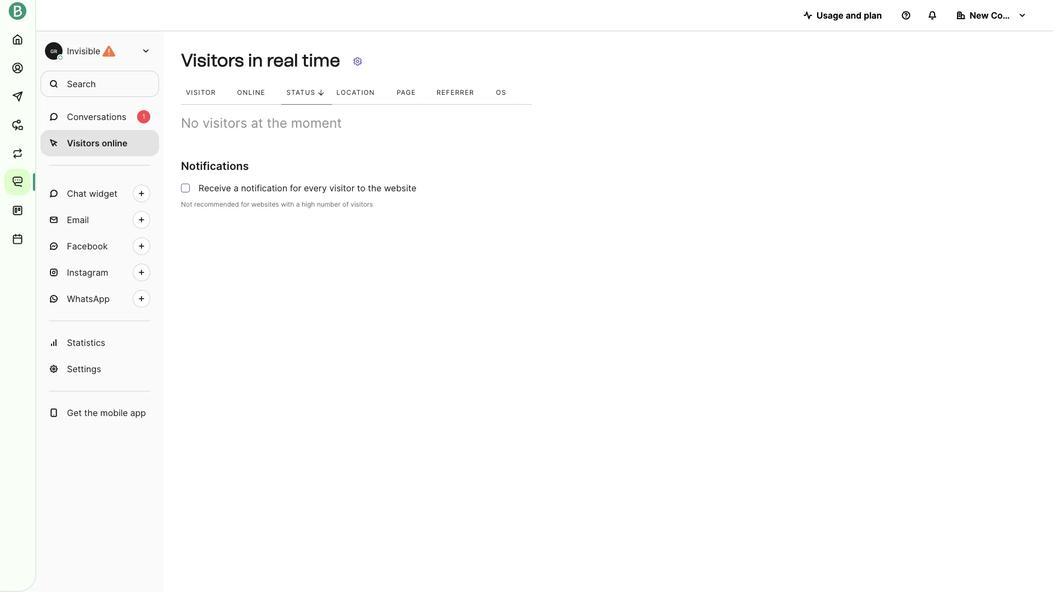 Task type: describe. For each thing, give the bounding box(es) containing it.
gr
[[50, 48, 57, 54]]

visitors online
[[67, 138, 128, 149]]

settings link
[[41, 356, 159, 382]]

0 horizontal spatial the
[[84, 408, 98, 418]]

get
[[67, 408, 82, 418]]

recommended
[[194, 200, 239, 208]]

new company
[[970, 10, 1031, 21]]

no
[[181, 115, 199, 131]]

email
[[67, 214, 89, 225]]

not recommended for websites with a high number of visitors
[[181, 200, 373, 208]]

invisible
[[67, 46, 100, 56]]

location
[[337, 88, 375, 97]]

at
[[251, 115, 263, 131]]

website
[[384, 183, 416, 194]]

visitors for visitors in real time
[[181, 50, 244, 71]]

receive
[[199, 183, 231, 194]]

chat
[[67, 188, 87, 199]]

new
[[970, 10, 989, 21]]

conversations
[[67, 111, 126, 122]]

statistics
[[67, 337, 105, 348]]

1 vertical spatial visitors
[[351, 200, 373, 208]]

status
[[286, 88, 315, 97]]

instagram link
[[41, 259, 159, 286]]

status button
[[281, 81, 332, 104]]

referrer button
[[432, 81, 491, 104]]

get the mobile app
[[67, 408, 146, 418]]

not
[[181, 200, 192, 208]]

search
[[67, 78, 96, 89]]

receive a notification for every visitor to the website
[[199, 183, 416, 194]]

online button
[[232, 81, 281, 104]]

visitor
[[329, 183, 355, 194]]

notification
[[241, 183, 287, 194]]

facebook link
[[41, 233, 159, 259]]

number
[[317, 200, 341, 208]]

widget
[[89, 188, 117, 199]]

every
[[304, 183, 327, 194]]

company
[[991, 10, 1031, 21]]

whatsapp
[[67, 293, 110, 304]]

no visitors at the moment
[[181, 115, 342, 131]]

plan
[[864, 10, 882, 21]]

0 horizontal spatial for
[[241, 200, 249, 208]]

location button
[[332, 81, 392, 104]]

facebook
[[67, 241, 108, 252]]

and
[[846, 10, 862, 21]]

0 horizontal spatial a
[[234, 183, 239, 194]]



Task type: vqa. For each thing, say whether or not it's contained in the screenshot.
up
no



Task type: locate. For each thing, give the bounding box(es) containing it.
a right receive
[[234, 183, 239, 194]]

usage and plan button
[[795, 4, 891, 26]]

visitor button
[[181, 81, 232, 104]]

for up with in the left top of the page
[[290, 183, 301, 194]]

in
[[248, 50, 263, 71]]

the right at
[[267, 115, 287, 131]]

chat widget link
[[41, 180, 159, 207]]

visitors down conversations
[[67, 138, 100, 149]]

visitors in real time
[[181, 50, 340, 71]]

high
[[302, 200, 315, 208]]

0 vertical spatial for
[[290, 183, 301, 194]]

moment
[[291, 115, 342, 131]]

0 horizontal spatial visitors
[[202, 115, 247, 131]]

1 horizontal spatial a
[[296, 200, 300, 208]]

new company button
[[948, 4, 1035, 26]]

of
[[342, 200, 349, 208]]

whatsapp link
[[41, 286, 159, 312]]

0 vertical spatial a
[[234, 183, 239, 194]]

1 horizontal spatial visitors
[[351, 200, 373, 208]]

usage
[[816, 10, 843, 21]]

for left websites
[[241, 200, 249, 208]]

online
[[102, 138, 128, 149]]

websites
[[251, 200, 279, 208]]

visitors inside visitors online link
[[67, 138, 100, 149]]

0 vertical spatial visitors
[[181, 50, 244, 71]]

to
[[357, 183, 365, 194]]

1 vertical spatial visitors
[[67, 138, 100, 149]]

1 vertical spatial a
[[296, 200, 300, 208]]

1 horizontal spatial the
[[267, 115, 287, 131]]

1 vertical spatial the
[[368, 183, 382, 194]]

chat widget
[[67, 188, 117, 199]]

os
[[496, 88, 506, 97]]

1 horizontal spatial visitors
[[181, 50, 244, 71]]

notifications
[[181, 160, 249, 173]]

2 horizontal spatial the
[[368, 183, 382, 194]]

settings
[[67, 364, 101, 375]]

0 vertical spatial the
[[267, 115, 287, 131]]

search link
[[41, 71, 159, 97]]

visitors up visitor button
[[181, 50, 244, 71]]

page
[[397, 88, 416, 97]]

get the mobile app link
[[41, 400, 159, 426]]

1 horizontal spatial for
[[290, 183, 301, 194]]

1 vertical spatial for
[[241, 200, 249, 208]]

usage and plan
[[816, 10, 882, 21]]

mobile
[[100, 408, 128, 418]]

page button
[[392, 81, 432, 104]]

time
[[302, 50, 340, 71]]

with
[[281, 200, 294, 208]]

visitors left at
[[202, 115, 247, 131]]

statistics link
[[41, 330, 159, 356]]

referrer
[[437, 88, 474, 97]]

the right to
[[368, 183, 382, 194]]

1
[[142, 112, 145, 121]]

visitors
[[181, 50, 244, 71], [67, 138, 100, 149]]

app
[[130, 408, 146, 418]]

instagram
[[67, 267, 108, 278]]

0 vertical spatial visitors
[[202, 115, 247, 131]]

a right with in the left top of the page
[[296, 200, 300, 208]]

visitors
[[202, 115, 247, 131], [351, 200, 373, 208]]

2 vertical spatial the
[[84, 408, 98, 418]]

visitors for visitors online
[[67, 138, 100, 149]]

visitors down to
[[351, 200, 373, 208]]

0 horizontal spatial visitors
[[67, 138, 100, 149]]

the
[[267, 115, 287, 131], [368, 183, 382, 194], [84, 408, 98, 418]]

real
[[267, 50, 298, 71]]

visitors online link
[[41, 130, 159, 156]]

a
[[234, 183, 239, 194], [296, 200, 300, 208]]

the right get
[[84, 408, 98, 418]]

online
[[237, 88, 265, 97]]

visitor
[[186, 88, 216, 97]]

os button
[[491, 81, 521, 104]]

for
[[290, 183, 301, 194], [241, 200, 249, 208]]

email link
[[41, 207, 159, 233]]



